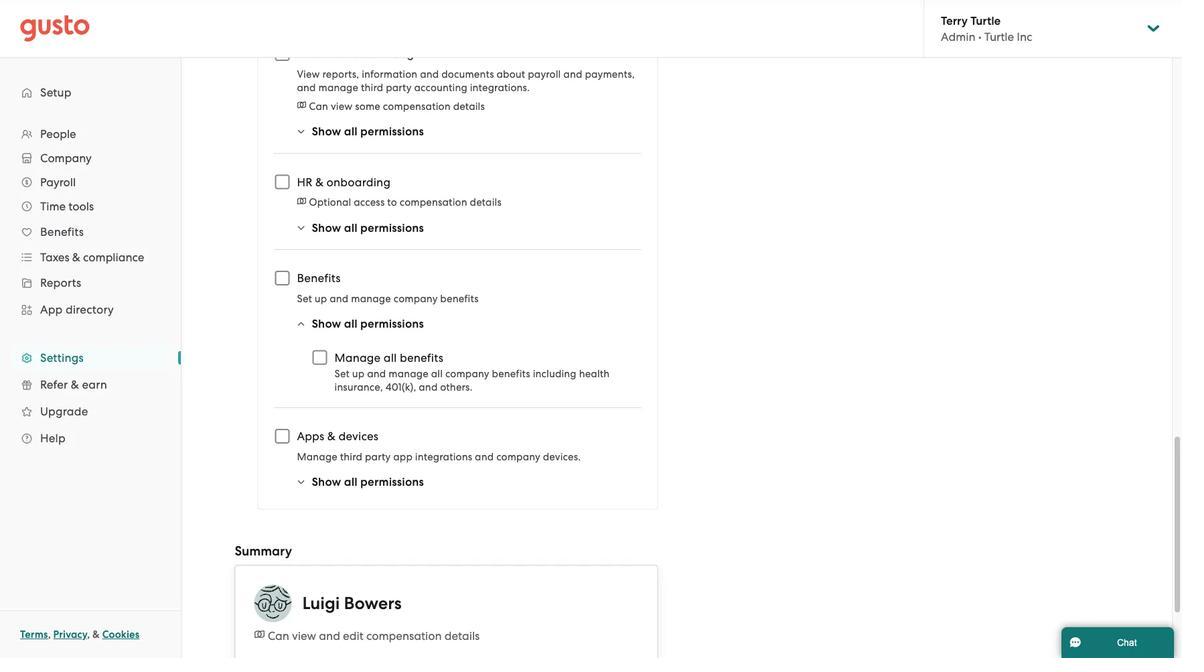 Task type: vqa. For each thing, say whether or not it's contained in the screenshot.
the bottommost manage
yes



Task type: locate. For each thing, give the bounding box(es) containing it.
accounting inside view reports, information and documents about payroll and payments, and manage third party accounting integrations.
[[414, 82, 468, 93]]

and right integrations
[[475, 451, 494, 463]]

terms link
[[20, 629, 48, 641]]

finance
[[297, 47, 340, 61]]

0 vertical spatial view
[[331, 101, 353, 112]]

0 vertical spatial party
[[386, 82, 412, 93]]

can down smiling face image
[[268, 629, 289, 643]]

& up reports, on the top of the page
[[342, 47, 351, 61]]

show down set up and manage company benefits
[[312, 317, 341, 331]]

manage up insurance,
[[335, 351, 381, 365]]

0 vertical spatial benefits
[[40, 225, 84, 239]]

and right payroll
[[564, 68, 583, 80]]

1 vertical spatial manage
[[351, 293, 391, 305]]

manage
[[335, 351, 381, 365], [297, 451, 338, 463]]

hr & onboarding
[[297, 176, 391, 189]]

all down some
[[344, 125, 358, 139]]

integrations.
[[470, 82, 530, 93]]

bowers
[[344, 593, 402, 614]]

all down set up and manage company benefits
[[344, 317, 358, 331]]

up right benefits checkbox
[[315, 293, 327, 305]]

1 , from the left
[[48, 629, 51, 641]]

all inside the set up and manage all company benefits including health insurance, 401(k), and others.
[[431, 368, 443, 380]]

benefits
[[40, 225, 84, 239], [297, 272, 341, 285]]

0 vertical spatial up
[[315, 293, 327, 305]]

2 vertical spatial benefits
[[492, 368, 531, 380]]

all down devices
[[344, 475, 358, 489]]

all
[[344, 125, 358, 139], [344, 221, 358, 235], [344, 317, 358, 331], [384, 351, 397, 365], [431, 368, 443, 380], [344, 475, 358, 489]]

Finance & accounting checkbox
[[268, 39, 297, 69]]

view left some
[[331, 101, 353, 112]]

0 vertical spatial set
[[297, 293, 312, 305]]

reports
[[40, 276, 81, 289]]

1 vertical spatial accounting
[[414, 82, 468, 93]]

help link
[[13, 426, 168, 450]]

1 vertical spatial details
[[470, 197, 502, 208]]

app
[[394, 451, 413, 463]]

edit
[[343, 629, 364, 643]]

permissions down set up and manage company benefits
[[361, 317, 424, 331]]

& for apps
[[328, 430, 336, 443]]

accounting down documents at the left
[[414, 82, 468, 93]]

devices.
[[543, 451, 581, 463]]

view down luigi
[[292, 629, 316, 643]]

refer & earn
[[40, 378, 107, 391]]

1 vertical spatial manage
[[297, 451, 338, 463]]

1 vertical spatial party
[[365, 451, 391, 463]]

manage down reports, on the top of the page
[[319, 82, 359, 93]]

1 vertical spatial up
[[352, 368, 365, 380]]

1 vertical spatial benefits
[[400, 351, 444, 365]]

, left the cookies 'button'
[[87, 629, 90, 641]]

manage inside view reports, information and documents about payroll and payments, and manage third party accounting integrations.
[[319, 82, 359, 93]]

third
[[361, 82, 384, 93], [340, 451, 363, 463]]

0 horizontal spatial ,
[[48, 629, 51, 641]]

terms , privacy , & cookies
[[20, 629, 140, 641]]

1 horizontal spatial benefits
[[297, 272, 341, 285]]

permissions
[[361, 125, 424, 139], [361, 221, 424, 235], [361, 317, 424, 331], [361, 475, 424, 489]]

some
[[355, 101, 381, 112]]

0 horizontal spatial set
[[297, 293, 312, 305]]

gusto navigation element
[[0, 58, 181, 473]]

show up the hr & onboarding
[[312, 125, 341, 139]]

manage down apps
[[297, 451, 338, 463]]

turtle up •
[[971, 14, 1001, 27]]

time tools button
[[13, 194, 168, 218]]

turtle right •
[[985, 30, 1015, 43]]

party left app on the bottom
[[365, 451, 391, 463]]

•
[[979, 30, 982, 43]]

manage up the manage all benefits
[[351, 293, 391, 305]]

0 vertical spatial manage
[[335, 351, 381, 365]]

company up the manage all benefits
[[394, 293, 438, 305]]

0 vertical spatial company
[[394, 293, 438, 305]]

third down devices
[[340, 451, 363, 463]]

permissions down app on the bottom
[[361, 475, 424, 489]]

luigi bowers
[[303, 593, 402, 614]]

1 vertical spatial can
[[268, 629, 289, 643]]

4 permissions from the top
[[361, 475, 424, 489]]

view for some
[[331, 101, 353, 112]]

terry
[[942, 14, 968, 27]]

manage inside the set up and manage all company benefits including health insurance, 401(k), and others.
[[389, 368, 429, 380]]

benefits link
[[13, 220, 168, 244]]

terms
[[20, 629, 48, 641]]

set for set up and manage all company benefits including health insurance, 401(k), and others.
[[335, 368, 350, 380]]

compensation
[[383, 101, 451, 112], [400, 197, 468, 208], [367, 629, 442, 643]]

compensation for to
[[400, 197, 468, 208]]

information
[[362, 68, 418, 80]]

0 vertical spatial manage
[[319, 82, 359, 93]]

401(k),
[[386, 382, 416, 393]]

1 horizontal spatial set
[[335, 368, 350, 380]]

manage up the 401(k),
[[389, 368, 429, 380]]

& right taxes
[[72, 251, 80, 264]]

details
[[453, 101, 485, 112], [470, 197, 502, 208], [445, 629, 480, 643]]

1 horizontal spatial ,
[[87, 629, 90, 641]]

compensation down bowers
[[367, 629, 442, 643]]

up for set up and manage all company benefits including health insurance, 401(k), and others.
[[352, 368, 365, 380]]

show all permissions
[[312, 125, 424, 139], [312, 221, 424, 235], [312, 317, 424, 331], [312, 475, 424, 489]]

1 vertical spatial compensation
[[400, 197, 468, 208]]

2 horizontal spatial company
[[497, 451, 541, 463]]

summary
[[235, 543, 292, 559]]

compensation down information at the top left of the page
[[383, 101, 451, 112]]

company button
[[13, 146, 168, 170]]

,
[[48, 629, 51, 641], [87, 629, 90, 641]]

1 vertical spatial set
[[335, 368, 350, 380]]

1 horizontal spatial can
[[309, 101, 328, 112]]

terry turtle admin • turtle inc
[[942, 14, 1033, 43]]

3 permissions from the top
[[361, 317, 424, 331]]

, left privacy
[[48, 629, 51, 641]]

up inside the set up and manage all company benefits including health insurance, 401(k), and others.
[[352, 368, 365, 380]]

0 vertical spatial details
[[453, 101, 485, 112]]

& right apps
[[328, 430, 336, 443]]

can
[[309, 101, 328, 112], [268, 629, 289, 643]]

show all permissions down set up and manage company benefits
[[312, 317, 424, 331]]

to
[[388, 197, 397, 208]]

cookies
[[102, 629, 140, 641]]

third up some
[[361, 82, 384, 93]]

company inside the set up and manage all company benefits including health insurance, 401(k), and others.
[[446, 368, 490, 380]]

1 vertical spatial view
[[292, 629, 316, 643]]

show down apps & devices
[[312, 475, 341, 489]]

people button
[[13, 122, 168, 146]]

manage
[[319, 82, 359, 93], [351, 293, 391, 305], [389, 368, 429, 380]]

taxes & compliance button
[[13, 245, 168, 269]]

party down information at the top left of the page
[[386, 82, 412, 93]]

0 horizontal spatial view
[[292, 629, 316, 643]]

list
[[0, 122, 181, 452]]

permissions down to
[[361, 221, 424, 235]]

time
[[40, 200, 66, 213]]

& inside refer & earn link
[[71, 378, 79, 391]]

app
[[40, 303, 63, 316]]

0 vertical spatial third
[[361, 82, 384, 93]]

1 horizontal spatial view
[[331, 101, 353, 112]]

hr
[[297, 176, 313, 189]]

chat button
[[1062, 627, 1175, 658]]

& for taxes
[[72, 251, 80, 264]]

0 vertical spatial compensation
[[383, 101, 451, 112]]

app directory link
[[13, 298, 168, 322]]

show
[[312, 125, 341, 139], [312, 221, 341, 235], [312, 317, 341, 331], [312, 475, 341, 489]]

taxes
[[40, 251, 69, 264]]

1 horizontal spatial up
[[352, 368, 365, 380]]

optional access to compensation details
[[309, 197, 502, 208]]

permissions down can view some compensation details at the left
[[361, 125, 424, 139]]

turtle
[[971, 14, 1001, 27], [985, 30, 1015, 43]]

0 vertical spatial turtle
[[971, 14, 1001, 27]]

company
[[394, 293, 438, 305], [446, 368, 490, 380], [497, 451, 541, 463]]

show down optional
[[312, 221, 341, 235]]

accounting up information at the top left of the page
[[354, 47, 414, 61]]

up up insurance,
[[352, 368, 365, 380]]

and left edit
[[319, 629, 340, 643]]

all up others.
[[431, 368, 443, 380]]

up
[[315, 293, 327, 305], [352, 368, 365, 380]]

0 horizontal spatial up
[[315, 293, 327, 305]]

directory
[[66, 303, 114, 316]]

set inside the set up and manage all company benefits including health insurance, 401(k), and others.
[[335, 368, 350, 380]]

and
[[420, 68, 439, 80], [564, 68, 583, 80], [297, 82, 316, 93], [330, 293, 349, 305], [367, 368, 386, 380], [419, 382, 438, 393], [475, 451, 494, 463], [319, 629, 340, 643]]

& right hr
[[316, 176, 324, 189]]

view
[[331, 101, 353, 112], [292, 629, 316, 643]]

1 vertical spatial company
[[446, 368, 490, 380]]

benefits
[[441, 293, 479, 305], [400, 351, 444, 365], [492, 368, 531, 380]]

compensation for some
[[383, 101, 451, 112]]

show all permissions down some
[[312, 125, 424, 139]]

& left earn
[[71, 378, 79, 391]]

company up others.
[[446, 368, 490, 380]]

0 vertical spatial can
[[309, 101, 328, 112]]

smiling face image
[[254, 585, 292, 623]]

company left "devices." on the left
[[497, 451, 541, 463]]

documents
[[442, 68, 494, 80]]

can down view
[[309, 101, 328, 112]]

manage for manage all benefits
[[335, 351, 381, 365]]

set up and manage company benefits
[[297, 293, 479, 305]]

show all permissions down app on the bottom
[[312, 475, 424, 489]]

details for can view some compensation details
[[453, 101, 485, 112]]

show all permissions down access
[[312, 221, 424, 235]]

and right the 401(k),
[[419, 382, 438, 393]]

0 horizontal spatial benefits
[[40, 225, 84, 239]]

1 horizontal spatial company
[[446, 368, 490, 380]]

& inside "taxes & compliance" dropdown button
[[72, 251, 80, 264]]

None checkbox
[[305, 343, 335, 373]]

compensation right to
[[400, 197, 468, 208]]

and left documents at the left
[[420, 68, 439, 80]]

& for hr
[[316, 176, 324, 189]]

payroll
[[40, 176, 76, 189]]

2 vertical spatial manage
[[389, 368, 429, 380]]

view reports, information and documents about payroll and payments, and manage third party accounting integrations.
[[297, 68, 635, 93]]

0 horizontal spatial can
[[268, 629, 289, 643]]



Task type: describe. For each thing, give the bounding box(es) containing it.
2 show from the top
[[312, 221, 341, 235]]

earn
[[82, 378, 107, 391]]

2 vertical spatial compensation
[[367, 629, 442, 643]]

& for refer
[[71, 378, 79, 391]]

Benefits checkbox
[[268, 264, 297, 293]]

manage for set up and manage company benefits
[[351, 293, 391, 305]]

1 vertical spatial benefits
[[297, 272, 341, 285]]

2 permissions from the top
[[361, 221, 424, 235]]

& left cookies
[[93, 629, 100, 641]]

HR & onboarding checkbox
[[268, 168, 297, 197]]

up for set up and manage company benefits
[[315, 293, 327, 305]]

2 vertical spatial details
[[445, 629, 480, 643]]

all up the 401(k),
[[384, 351, 397, 365]]

manage third party app integrations and company devices.
[[297, 451, 581, 463]]

0 vertical spatial accounting
[[354, 47, 414, 61]]

home image
[[20, 15, 90, 42]]

reports,
[[323, 68, 359, 80]]

1 vertical spatial third
[[340, 451, 363, 463]]

app directory
[[40, 303, 114, 316]]

privacy link
[[53, 629, 87, 641]]

integrations
[[415, 451, 473, 463]]

health
[[579, 368, 610, 380]]

onboarding
[[327, 176, 391, 189]]

time tools
[[40, 200, 94, 213]]

refer
[[40, 378, 68, 391]]

view for and
[[292, 629, 316, 643]]

4 show all permissions from the top
[[312, 475, 424, 489]]

tools
[[69, 200, 94, 213]]

setup
[[40, 86, 72, 99]]

and down the manage all benefits
[[367, 368, 386, 380]]

list containing people
[[0, 122, 181, 452]]

and down view
[[297, 82, 316, 93]]

setup link
[[13, 80, 168, 105]]

1 vertical spatial turtle
[[985, 30, 1015, 43]]

others.
[[440, 382, 473, 393]]

4 show from the top
[[312, 475, 341, 489]]

payments,
[[585, 68, 635, 80]]

privacy
[[53, 629, 87, 641]]

company
[[40, 151, 92, 165]]

manage for set up and manage all company benefits including health insurance, 401(k), and others.
[[389, 368, 429, 380]]

all down access
[[344, 221, 358, 235]]

about
[[497, 68, 526, 80]]

reports link
[[13, 271, 168, 295]]

payroll button
[[13, 170, 168, 194]]

can for can view and edit compensation details
[[268, 629, 289, 643]]

luigi
[[303, 593, 340, 614]]

1 show from the top
[[312, 125, 341, 139]]

and right benefits checkbox
[[330, 293, 349, 305]]

refer & earn link
[[13, 373, 168, 397]]

finance & accounting
[[297, 47, 414, 61]]

0 vertical spatial benefits
[[441, 293, 479, 305]]

insurance,
[[335, 382, 383, 393]]

view
[[297, 68, 320, 80]]

upgrade link
[[13, 399, 168, 424]]

including
[[533, 368, 577, 380]]

taxes & compliance
[[40, 251, 144, 264]]

cookies button
[[102, 627, 140, 643]]

details for optional access to compensation details
[[470, 197, 502, 208]]

manage for manage third party app integrations and company devices.
[[297, 451, 338, 463]]

set up and manage all company benefits including health insurance, 401(k), and others.
[[335, 368, 610, 393]]

help
[[40, 432, 66, 445]]

1 permissions from the top
[[361, 125, 424, 139]]

can for can view some compensation details
[[309, 101, 328, 112]]

benefits inside the set up and manage all company benefits including health insurance, 401(k), and others.
[[492, 368, 531, 380]]

apps
[[297, 430, 325, 443]]

3 show all permissions from the top
[[312, 317, 424, 331]]

devices
[[339, 430, 379, 443]]

settings
[[40, 351, 84, 365]]

2 , from the left
[[87, 629, 90, 641]]

access
[[354, 197, 385, 208]]

2 show all permissions from the top
[[312, 221, 424, 235]]

Apps & devices checkbox
[[268, 422, 297, 451]]

third inside view reports, information and documents about payroll and payments, and manage third party accounting integrations.
[[361, 82, 384, 93]]

can view and edit compensation details
[[265, 629, 480, 643]]

set for set up and manage company benefits
[[297, 293, 312, 305]]

compliance
[[83, 251, 144, 264]]

2 vertical spatial company
[[497, 451, 541, 463]]

settings link
[[13, 346, 168, 370]]

inc
[[1017, 30, 1033, 43]]

upgrade
[[40, 405, 88, 418]]

1 show all permissions from the top
[[312, 125, 424, 139]]

can view some compensation details
[[309, 101, 485, 112]]

optional
[[309, 197, 351, 208]]

apps & devices
[[297, 430, 379, 443]]

party inside view reports, information and documents about payroll and payments, and manage third party accounting integrations.
[[386, 82, 412, 93]]

chat
[[1118, 637, 1138, 648]]

payroll
[[528, 68, 561, 80]]

manage all benefits
[[335, 351, 444, 365]]

people
[[40, 127, 76, 141]]

0 horizontal spatial company
[[394, 293, 438, 305]]

benefits inside benefits link
[[40, 225, 84, 239]]

admin
[[942, 30, 976, 43]]

& for finance
[[342, 47, 351, 61]]

3 show from the top
[[312, 317, 341, 331]]



